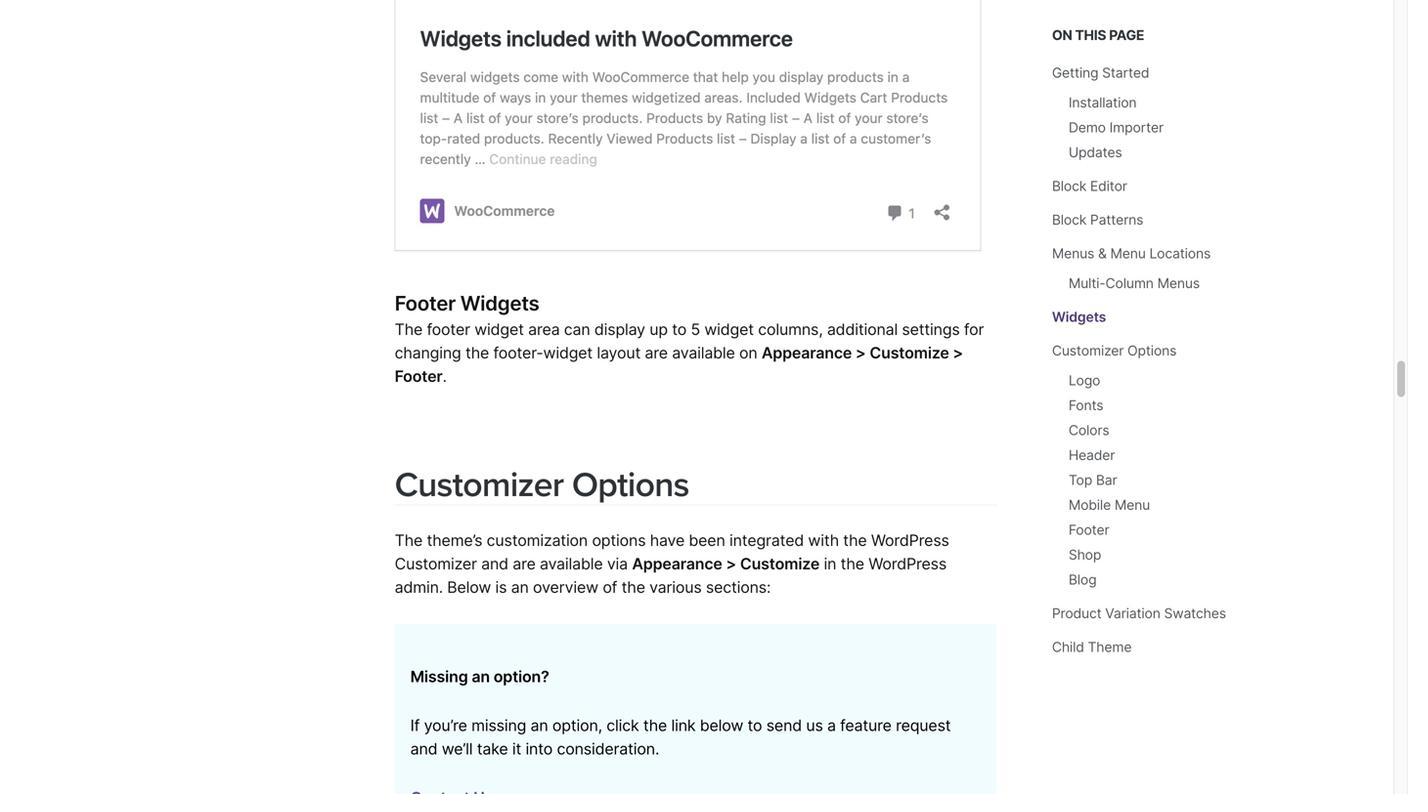 Task type: vqa. For each thing, say whether or not it's contained in the screenshot.
bottom WHAT
no



Task type: describe. For each thing, give the bounding box(es) containing it.
menu inside logo fonts colors header top bar mobile menu footer shop blog
[[1115, 497, 1150, 514]]

logo fonts colors header top bar mobile menu footer shop blog
[[1069, 373, 1150, 589]]

colors
[[1069, 422, 1109, 439]]

missing
[[410, 668, 468, 687]]

1 vertical spatial an
[[472, 668, 490, 687]]

appearance for up
[[762, 344, 852, 363]]

0 horizontal spatial widget
[[474, 320, 524, 339]]

available inside the footer widget area can display up to 5 widget columns, additional settings for changing the footer-widget layout are available on
[[672, 344, 735, 363]]

multi-
[[1069, 275, 1105, 292]]

the right the of
[[621, 578, 645, 597]]

on
[[739, 344, 757, 363]]

the right "in"
[[841, 555, 864, 574]]

getting started link
[[1052, 65, 1149, 81]]

1 vertical spatial customizer options link
[[395, 465, 689, 506]]

top
[[1069, 472, 1092, 489]]

widgets link
[[1052, 309, 1106, 326]]

of
[[603, 578, 617, 597]]

this
[[1075, 27, 1106, 44]]

if you're missing an option, click the link below to send us a feature request and we'll take it into consideration.
[[410, 717, 951, 759]]

getting
[[1052, 65, 1098, 81]]

an inside in the wordpress admin. below is an overview of the various sections:
[[511, 578, 529, 597]]

are inside the footer widget area can display up to 5 widget columns, additional settings for changing the footer-widget layout are available on
[[645, 344, 668, 363]]

columns,
[[758, 320, 823, 339]]

.
[[443, 367, 447, 386]]

settings
[[902, 320, 960, 339]]

in
[[824, 555, 836, 574]]

0 vertical spatial menu
[[1110, 245, 1146, 262]]

0 horizontal spatial customizer options
[[395, 465, 689, 506]]

footer widgets
[[395, 291, 539, 316]]

customize for appearance > customize > footer
[[870, 344, 949, 363]]

patterns
[[1090, 212, 1143, 228]]

various
[[649, 578, 702, 597]]

we'll
[[442, 740, 473, 759]]

multi-column menus link
[[1069, 275, 1200, 292]]

product
[[1052, 606, 1102, 622]]

swatches
[[1164, 606, 1226, 622]]

fonts link
[[1069, 397, 1103, 414]]

1 horizontal spatial menus
[[1157, 275, 1200, 292]]

block patterns link
[[1052, 212, 1143, 228]]

updates link
[[1069, 144, 1122, 161]]

is
[[495, 578, 507, 597]]

variation
[[1105, 606, 1160, 622]]

0 vertical spatial customizer
[[1052, 343, 1124, 359]]

option?
[[494, 668, 549, 687]]

started
[[1102, 65, 1149, 81]]

0 horizontal spatial widgets
[[460, 291, 539, 316]]

1 horizontal spatial widgets
[[1052, 309, 1106, 326]]

below
[[700, 717, 743, 736]]

missing
[[471, 717, 526, 736]]

mobile
[[1069, 497, 1111, 514]]

the inside the theme's customization options have been integrated with the wordpress customizer and are available via
[[843, 531, 867, 550]]

link
[[671, 717, 696, 736]]

installation link
[[1069, 94, 1137, 111]]

overview
[[533, 578, 598, 597]]

via
[[607, 555, 628, 574]]

available inside the theme's customization options have been integrated with the wordpress customizer and are available via
[[540, 555, 603, 574]]

page
[[1109, 27, 1144, 44]]

appearance > customize > footer
[[395, 344, 963, 386]]

header link
[[1069, 447, 1115, 464]]

the footer widget area can display up to 5 widget columns, additional settings for changing the footer-widget layout are available on
[[395, 320, 984, 363]]

demo importer link
[[1069, 119, 1164, 136]]

and inside if you're missing an option, click the link below to send us a feature request and we'll take it into consideration.
[[410, 740, 437, 759]]

and inside the theme's customization options have been integrated with the wordpress customizer and are available via
[[481, 555, 508, 574]]

layout
[[597, 344, 641, 363]]

below
[[447, 578, 491, 597]]

us
[[806, 717, 823, 736]]

demo
[[1069, 119, 1106, 136]]

logo
[[1069, 373, 1100, 389]]

getting started
[[1052, 65, 1149, 81]]

0 vertical spatial footer
[[395, 291, 456, 316]]

importer
[[1109, 119, 1164, 136]]

bar
[[1096, 472, 1117, 489]]

installation
[[1069, 94, 1137, 111]]

menus & menu locations link
[[1052, 245, 1211, 262]]

multi-column menus
[[1069, 275, 1200, 292]]

block editor link
[[1052, 178, 1127, 195]]

area
[[528, 320, 560, 339]]

blog link
[[1069, 572, 1097, 589]]

locations
[[1149, 245, 1211, 262]]

child
[[1052, 639, 1084, 656]]

admin.
[[395, 578, 443, 597]]

colors link
[[1069, 422, 1109, 439]]

editor
[[1090, 178, 1127, 195]]

footer
[[427, 320, 470, 339]]

sections:
[[706, 578, 771, 597]]

options for the right customizer options "link"
[[1127, 343, 1177, 359]]



Task type: locate. For each thing, give the bounding box(es) containing it.
2 the from the top
[[395, 531, 423, 550]]

1 horizontal spatial customizer options link
[[1052, 343, 1177, 359]]

2 horizontal spatial an
[[531, 717, 548, 736]]

1 vertical spatial block
[[1052, 212, 1087, 228]]

a
[[827, 717, 836, 736]]

widget up "on"
[[704, 320, 754, 339]]

if
[[410, 717, 420, 736]]

options
[[592, 531, 646, 550]]

&
[[1098, 245, 1107, 262]]

1 vertical spatial are
[[513, 555, 536, 574]]

been
[[689, 531, 725, 550]]

menus
[[1052, 245, 1094, 262], [1157, 275, 1200, 292]]

into
[[526, 740, 553, 759]]

1 vertical spatial menu
[[1115, 497, 1150, 514]]

customize for appearance > customize
[[740, 555, 820, 574]]

installation demo importer updates
[[1069, 94, 1164, 161]]

in the wordpress admin. below is an overview of the various sections:
[[395, 555, 947, 597]]

1 vertical spatial customize
[[740, 555, 820, 574]]

the inside the footer widget area can display up to 5 widget columns, additional settings for changing the footer-widget layout are available on
[[465, 344, 489, 363]]

to
[[672, 320, 687, 339], [748, 717, 762, 736]]

customize
[[870, 344, 949, 363], [740, 555, 820, 574]]

1 horizontal spatial available
[[672, 344, 735, 363]]

the left link
[[643, 717, 667, 736]]

1 vertical spatial options
[[572, 465, 689, 506]]

it
[[512, 740, 521, 759]]

1 vertical spatial the
[[395, 531, 423, 550]]

block
[[1052, 178, 1087, 195], [1052, 212, 1087, 228]]

1 horizontal spatial customizer options
[[1052, 343, 1177, 359]]

consideration.
[[557, 740, 659, 759]]

option,
[[552, 717, 602, 736]]

customizer up the "theme's" at the bottom left of the page
[[395, 465, 564, 506]]

the right with
[[843, 531, 867, 550]]

on this page
[[1052, 27, 1144, 44]]

have
[[650, 531, 685, 550]]

and down the if
[[410, 740, 437, 759]]

the up changing
[[395, 320, 423, 339]]

product variation swatches link
[[1052, 606, 1226, 622]]

2 horizontal spatial widget
[[704, 320, 754, 339]]

0 horizontal spatial appearance
[[632, 555, 722, 574]]

widgets up area
[[460, 291, 539, 316]]

0 horizontal spatial and
[[410, 740, 437, 759]]

an inside if you're missing an option, click the link below to send us a feature request and we'll take it into consideration.
[[531, 717, 548, 736]]

1 vertical spatial to
[[748, 717, 762, 736]]

1 vertical spatial appearance
[[632, 555, 722, 574]]

1 vertical spatial wordpress
[[868, 555, 947, 574]]

child theme
[[1052, 639, 1132, 656]]

footer inside logo fonts colors header top bar mobile menu footer shop blog
[[1069, 522, 1109, 539]]

for
[[964, 320, 984, 339]]

1 horizontal spatial options
[[1127, 343, 1177, 359]]

shop
[[1069, 547, 1101, 564]]

additional
[[827, 320, 898, 339]]

2 block from the top
[[1052, 212, 1087, 228]]

with
[[808, 531, 839, 550]]

appearance down columns,
[[762, 344, 852, 363]]

customize down settings
[[870, 344, 949, 363]]

take
[[477, 740, 508, 759]]

1 vertical spatial customizer
[[395, 465, 564, 506]]

> up sections:
[[726, 555, 736, 574]]

customizer options link up logo
[[1052, 343, 1177, 359]]

are down the up
[[645, 344, 668, 363]]

widgets down multi-
[[1052, 309, 1106, 326]]

customizer options up logo
[[1052, 343, 1177, 359]]

top bar link
[[1069, 472, 1117, 489]]

the down footer on the top of the page
[[465, 344, 489, 363]]

click
[[607, 717, 639, 736]]

menu
[[1110, 245, 1146, 262], [1115, 497, 1150, 514]]

integrated
[[729, 531, 804, 550]]

footer up footer on the top of the page
[[395, 291, 456, 316]]

customizer up admin. at the left of page
[[395, 555, 477, 574]]

1 horizontal spatial and
[[481, 555, 508, 574]]

options
[[1127, 343, 1177, 359], [572, 465, 689, 506]]

0 horizontal spatial an
[[472, 668, 490, 687]]

available
[[672, 344, 735, 363], [540, 555, 603, 574]]

1 the from the top
[[395, 320, 423, 339]]

available down 5
[[672, 344, 735, 363]]

customizer options link up customization
[[395, 465, 689, 506]]

menu down bar
[[1115, 497, 1150, 514]]

appearance inside appearance > customize > footer
[[762, 344, 852, 363]]

column
[[1105, 275, 1154, 292]]

theme's
[[427, 531, 482, 550]]

1 vertical spatial customizer options
[[395, 465, 689, 506]]

product variation swatches
[[1052, 606, 1226, 622]]

0 horizontal spatial options
[[572, 465, 689, 506]]

display
[[594, 320, 645, 339]]

footer down changing
[[395, 367, 443, 386]]

are inside the theme's customization options have been integrated with the wordpress customizer and are available via
[[513, 555, 536, 574]]

missing an option?
[[410, 668, 549, 687]]

wordpress right "in"
[[868, 555, 947, 574]]

0 horizontal spatial customizer options link
[[395, 465, 689, 506]]

1 vertical spatial and
[[410, 740, 437, 759]]

0 vertical spatial customizer options link
[[1052, 343, 1177, 359]]

to left send
[[748, 717, 762, 736]]

shop link
[[1069, 547, 1101, 564]]

appearance up various
[[632, 555, 722, 574]]

customize down integrated
[[740, 555, 820, 574]]

0 horizontal spatial to
[[672, 320, 687, 339]]

theme
[[1088, 639, 1132, 656]]

1 horizontal spatial an
[[511, 578, 529, 597]]

customization
[[487, 531, 588, 550]]

> down "additional" on the top of the page
[[856, 344, 866, 363]]

0 vertical spatial the
[[395, 320, 423, 339]]

updates
[[1069, 144, 1122, 161]]

are down customization
[[513, 555, 536, 574]]

0 vertical spatial block
[[1052, 178, 1087, 195]]

0 vertical spatial an
[[511, 578, 529, 597]]

2 vertical spatial customizer
[[395, 555, 477, 574]]

> for wordpress
[[726, 555, 736, 574]]

widget down can
[[543, 344, 593, 363]]

wordpress inside the theme's customization options have been integrated with the wordpress customizer and are available via
[[871, 531, 949, 550]]

the inside the theme's customization options have been integrated with the wordpress customizer and are available via
[[395, 531, 423, 550]]

0 vertical spatial options
[[1127, 343, 1177, 359]]

0 vertical spatial wordpress
[[871, 531, 949, 550]]

1 block from the top
[[1052, 178, 1087, 195]]

to inside if you're missing an option, click the link below to send us a feature request and we'll take it into consideration.
[[748, 717, 762, 736]]

fonts
[[1069, 397, 1103, 414]]

0 vertical spatial available
[[672, 344, 735, 363]]

an up into
[[531, 717, 548, 736]]

customizer options up customization
[[395, 465, 689, 506]]

widget
[[474, 320, 524, 339], [704, 320, 754, 339], [543, 344, 593, 363]]

0 horizontal spatial are
[[513, 555, 536, 574]]

to inside the footer widget area can display up to 5 widget columns, additional settings for changing the footer-widget layout are available on
[[672, 320, 687, 339]]

an left "option?"
[[472, 668, 490, 687]]

0 vertical spatial menus
[[1052, 245, 1094, 262]]

> down settings
[[953, 344, 963, 363]]

up
[[649, 320, 668, 339]]

1 vertical spatial available
[[540, 555, 603, 574]]

1 horizontal spatial appearance
[[762, 344, 852, 363]]

customizer options link
[[1052, 343, 1177, 359], [395, 465, 689, 506]]

customize inside appearance > customize > footer
[[870, 344, 949, 363]]

available up overview
[[540, 555, 603, 574]]

1 vertical spatial footer
[[395, 367, 443, 386]]

request
[[896, 717, 951, 736]]

an right is
[[511, 578, 529, 597]]

block editor
[[1052, 178, 1127, 195]]

mobile menu link
[[1069, 497, 1150, 514]]

1 horizontal spatial customize
[[870, 344, 949, 363]]

> for widget
[[856, 344, 866, 363]]

logo link
[[1069, 373, 1100, 389]]

menus & menu locations
[[1052, 245, 1211, 262]]

and up is
[[481, 555, 508, 574]]

0 vertical spatial customize
[[870, 344, 949, 363]]

the theme's customization options have been integrated with the wordpress customizer and are available via
[[395, 531, 949, 574]]

1 horizontal spatial are
[[645, 344, 668, 363]]

on
[[1052, 27, 1072, 44]]

block left editor
[[1052, 178, 1087, 195]]

wordpress right with
[[871, 531, 949, 550]]

1 horizontal spatial widget
[[543, 344, 593, 363]]

1 vertical spatial menus
[[1157, 275, 1200, 292]]

options up options
[[572, 465, 689, 506]]

appearance
[[762, 344, 852, 363], [632, 555, 722, 574]]

widget up footer-
[[474, 320, 524, 339]]

customizer up logo
[[1052, 343, 1124, 359]]

customizer
[[1052, 343, 1124, 359], [395, 465, 564, 506], [395, 555, 477, 574]]

0 horizontal spatial menus
[[1052, 245, 1094, 262]]

the for the footer widget area can display up to 5 widget columns, additional settings for changing the footer-widget layout are available on
[[395, 320, 423, 339]]

to left 5
[[672, 320, 687, 339]]

2 horizontal spatial >
[[953, 344, 963, 363]]

feature
[[840, 717, 892, 736]]

child theme link
[[1052, 639, 1132, 656]]

block for block editor
[[1052, 178, 1087, 195]]

footer
[[395, 291, 456, 316], [395, 367, 443, 386], [1069, 522, 1109, 539]]

1 horizontal spatial to
[[748, 717, 762, 736]]

2 vertical spatial footer
[[1069, 522, 1109, 539]]

0 horizontal spatial customize
[[740, 555, 820, 574]]

block patterns
[[1052, 212, 1143, 228]]

0 vertical spatial and
[[481, 555, 508, 574]]

menus left the &
[[1052, 245, 1094, 262]]

can
[[564, 320, 590, 339]]

0 horizontal spatial >
[[726, 555, 736, 574]]

5
[[691, 320, 700, 339]]

customizer options
[[1052, 343, 1177, 359], [395, 465, 689, 506]]

the for the theme's customization options have been integrated with the wordpress customizer and are available via
[[395, 531, 423, 550]]

menu right the &
[[1110, 245, 1146, 262]]

options down multi-column menus link
[[1127, 343, 1177, 359]]

appearance for integrated
[[632, 555, 722, 574]]

footer inside appearance > customize > footer
[[395, 367, 443, 386]]

menus down locations
[[1157, 275, 1200, 292]]

2 vertical spatial an
[[531, 717, 548, 736]]

0 vertical spatial are
[[645, 344, 668, 363]]

footer down mobile
[[1069, 522, 1109, 539]]

0 vertical spatial customizer options
[[1052, 343, 1177, 359]]

footer link
[[1069, 522, 1109, 539]]

wordpress inside in the wordpress admin. below is an overview of the various sections:
[[868, 555, 947, 574]]

you're
[[424, 717, 467, 736]]

options for the bottommost customizer options "link"
[[572, 465, 689, 506]]

0 horizontal spatial available
[[540, 555, 603, 574]]

block down 'block editor'
[[1052, 212, 1087, 228]]

>
[[856, 344, 866, 363], [953, 344, 963, 363], [726, 555, 736, 574]]

0 vertical spatial to
[[672, 320, 687, 339]]

blog
[[1069, 572, 1097, 589]]

the left the "theme's" at the bottom left of the page
[[395, 531, 423, 550]]

the inside the footer widget area can display up to 5 widget columns, additional settings for changing the footer-widget layout are available on
[[395, 320, 423, 339]]

0 vertical spatial appearance
[[762, 344, 852, 363]]

appearance > customize
[[632, 555, 820, 574]]

1 horizontal spatial >
[[856, 344, 866, 363]]

customizer inside the theme's customization options have been integrated with the wordpress customizer and are available via
[[395, 555, 477, 574]]

block for block patterns
[[1052, 212, 1087, 228]]

the inside if you're missing an option, click the link below to send us a feature request and we'll take it into consideration.
[[643, 717, 667, 736]]

widgets
[[460, 291, 539, 316], [1052, 309, 1106, 326]]



